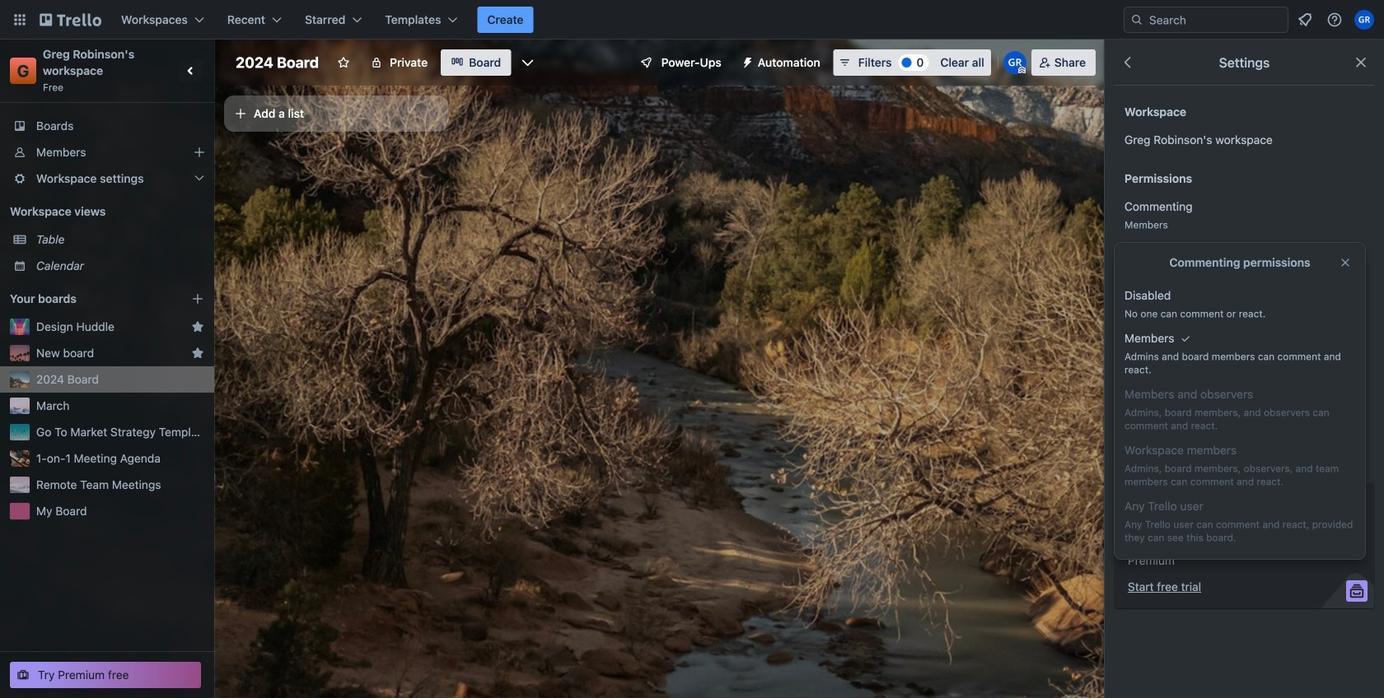 Task type: vqa. For each thing, say whether or not it's contained in the screenshot.
search field
yes



Task type: describe. For each thing, give the bounding box(es) containing it.
0 notifications image
[[1295, 10, 1315, 30]]

greg robinson (gregrobinson96) image inside primary element
[[1355, 10, 1375, 30]]

1 starred icon image from the top
[[191, 321, 204, 334]]

0 horizontal spatial greg robinson (gregrobinson96) image
[[1004, 51, 1027, 74]]

star or unstar board image
[[337, 56, 350, 69]]

customize views image
[[519, 54, 536, 71]]

2 starred icon image from the top
[[191, 347, 204, 360]]



Task type: locate. For each thing, give the bounding box(es) containing it.
sm image
[[735, 49, 758, 73], [1178, 330, 1194, 347]]

workspace navigation collapse icon image
[[180, 59, 203, 82]]

1 vertical spatial sm image
[[1178, 330, 1194, 347]]

0 vertical spatial greg robinson (gregrobinson96) image
[[1355, 10, 1375, 30]]

0 horizontal spatial sm image
[[735, 49, 758, 73]]

Board name text field
[[227, 49, 327, 76]]

0 vertical spatial sm image
[[735, 49, 758, 73]]

0 vertical spatial starred icon image
[[191, 321, 204, 334]]

1 vertical spatial starred icon image
[[191, 347, 204, 360]]

Search field
[[1124, 7, 1289, 33]]

search image
[[1131, 13, 1144, 26]]

starred icon image
[[191, 321, 204, 334], [191, 347, 204, 360]]

your boards with 8 items element
[[10, 289, 166, 309]]

open information menu image
[[1327, 12, 1343, 28]]

back to home image
[[40, 7, 101, 33]]

1 horizontal spatial greg robinson (gregrobinson96) image
[[1355, 10, 1375, 30]]

add board image
[[191, 293, 204, 306]]

1 horizontal spatial sm image
[[1178, 330, 1194, 347]]

primary element
[[0, 0, 1384, 40]]

greg robinson (gregrobinson96) image
[[1355, 10, 1375, 30], [1004, 51, 1027, 74]]

this member is an admin of this board. image
[[1018, 67, 1026, 74]]

1 vertical spatial greg robinson (gregrobinson96) image
[[1004, 51, 1027, 74]]



